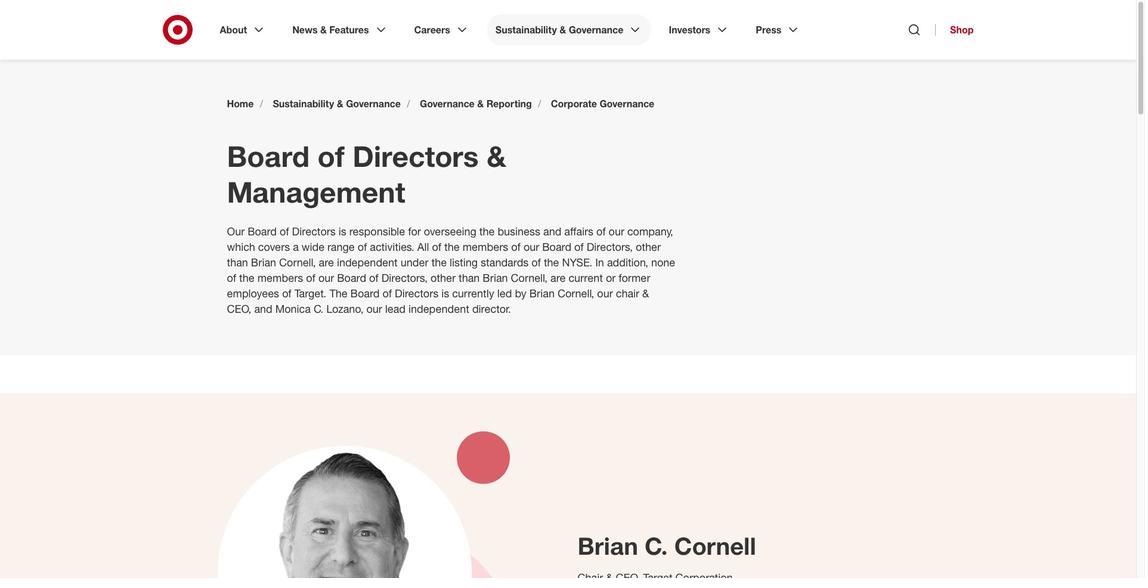 Task type: locate. For each thing, give the bounding box(es) containing it.
the
[[479, 225, 495, 238], [444, 240, 460, 253], [432, 256, 447, 269], [544, 256, 559, 269], [239, 271, 254, 284]]

0 vertical spatial independent
[[337, 256, 398, 269]]

1 horizontal spatial members
[[463, 240, 508, 253]]

directors, down under on the left top
[[382, 271, 428, 284]]

brian c. cornell
[[578, 532, 756, 561]]

0 horizontal spatial sustainability & governance link
[[273, 98, 401, 110]]

other down listing
[[431, 271, 456, 284]]

of down business
[[511, 240, 521, 253]]

board down home link
[[227, 139, 310, 174]]

0 vertical spatial directors,
[[587, 240, 633, 253]]

overseeing
[[424, 225, 476, 238]]

1 vertical spatial is
[[441, 287, 449, 300]]

news & features link
[[284, 14, 396, 45]]

0 horizontal spatial sustainability
[[273, 98, 334, 110]]

members up the standards
[[463, 240, 508, 253]]

1 horizontal spatial directors,
[[587, 240, 633, 253]]

features
[[329, 24, 369, 36]]

0 vertical spatial are
[[319, 256, 334, 269]]

target.
[[294, 287, 326, 300]]

business
[[498, 225, 540, 238]]

c. down target.
[[314, 302, 323, 315]]

0 horizontal spatial than
[[227, 256, 248, 269]]

wide
[[302, 240, 324, 253]]

of
[[318, 139, 345, 174], [280, 225, 289, 238], [596, 225, 606, 238], [358, 240, 367, 253], [432, 240, 441, 253], [511, 240, 521, 253], [574, 240, 584, 253], [532, 256, 541, 269], [227, 271, 236, 284], [306, 271, 315, 284], [369, 271, 379, 284], [282, 287, 291, 300], [383, 287, 392, 300]]

sustainability
[[496, 24, 557, 36], [273, 98, 334, 110]]

for
[[408, 225, 421, 238]]

1 horizontal spatial and
[[543, 225, 561, 238]]

and down employees
[[254, 302, 272, 315]]

0 vertical spatial than
[[227, 256, 248, 269]]

and left 'affairs'
[[543, 225, 561, 238]]

0 vertical spatial sustainability & governance
[[496, 24, 624, 36]]

led
[[497, 287, 512, 300]]

our left lead at the left of the page
[[366, 302, 382, 315]]

than up currently
[[459, 271, 480, 284]]

independent
[[337, 256, 398, 269], [409, 302, 469, 315]]

under
[[401, 256, 429, 269]]

independent down currently
[[409, 302, 469, 315]]

director.
[[472, 302, 511, 315]]

board
[[227, 139, 310, 174], [248, 225, 277, 238], [542, 240, 571, 253], [337, 271, 366, 284], [350, 287, 380, 300]]

is left currently
[[441, 287, 449, 300]]

currently
[[452, 287, 494, 300]]

our up the
[[318, 271, 334, 284]]

1 horizontal spatial than
[[459, 271, 480, 284]]

1 horizontal spatial sustainability & governance
[[496, 24, 624, 36]]

cornell, down current at the top of the page
[[558, 287, 594, 300]]

of down 'affairs'
[[574, 240, 584, 253]]

monica
[[275, 302, 311, 315]]

of up monica at the left bottom
[[282, 287, 291, 300]]

0 horizontal spatial is
[[339, 225, 346, 238]]

other
[[636, 240, 661, 253], [431, 271, 456, 284]]

shop
[[950, 24, 974, 36]]

photo of brian c. cornell image
[[217, 446, 471, 579]]

0 vertical spatial sustainability & governance link
[[487, 14, 651, 45]]

0 horizontal spatial sustainability & governance
[[273, 98, 401, 110]]

news
[[292, 24, 318, 36]]

responsible
[[349, 225, 405, 238]]

of up target.
[[306, 271, 315, 284]]

1 horizontal spatial are
[[550, 271, 566, 284]]

1 vertical spatial than
[[459, 271, 480, 284]]

brian
[[251, 256, 276, 269], [483, 271, 508, 284], [529, 287, 555, 300], [578, 532, 638, 561]]

independent down the activities.
[[337, 256, 398, 269]]

of up management
[[318, 139, 345, 174]]

our
[[609, 225, 624, 238], [524, 240, 539, 253], [318, 271, 334, 284], [597, 287, 613, 300], [366, 302, 382, 315]]

1 vertical spatial and
[[254, 302, 272, 315]]

0 vertical spatial directors
[[353, 139, 479, 174]]

other down company,
[[636, 240, 661, 253]]

is up range
[[339, 225, 346, 238]]

0 horizontal spatial members
[[257, 271, 303, 284]]

0 horizontal spatial independent
[[337, 256, 398, 269]]

c.
[[314, 302, 323, 315], [645, 532, 668, 561]]

0 horizontal spatial cornell,
[[279, 256, 316, 269]]

governance & reporting
[[420, 98, 532, 110]]

management
[[227, 175, 405, 209]]

press
[[756, 24, 782, 36]]

1 vertical spatial c.
[[645, 532, 668, 561]]

and
[[543, 225, 561, 238], [254, 302, 272, 315]]

standards
[[481, 256, 529, 269]]

lead
[[385, 302, 406, 315]]

1 horizontal spatial sustainability
[[496, 24, 557, 36]]

current
[[569, 271, 603, 284]]

1 horizontal spatial independent
[[409, 302, 469, 315]]

directors
[[353, 139, 479, 174], [292, 225, 336, 238], [395, 287, 438, 300]]

c. left cornell
[[645, 532, 668, 561]]

of up lead at the left of the page
[[383, 287, 392, 300]]

1 vertical spatial members
[[257, 271, 303, 284]]

brian c. cornell link
[[578, 532, 756, 561]]

1 vertical spatial sustainability & governance link
[[273, 98, 401, 110]]

1 vertical spatial sustainability
[[273, 98, 334, 110]]

0 horizontal spatial c.
[[314, 302, 323, 315]]

directors,
[[587, 240, 633, 253], [382, 271, 428, 284]]

the left nyse.
[[544, 256, 559, 269]]

corporate governance link
[[551, 98, 654, 110]]

cornell, up by
[[511, 271, 548, 284]]

listing
[[450, 256, 478, 269]]

cornell,
[[279, 256, 316, 269], [511, 271, 548, 284], [558, 287, 594, 300]]

1 vertical spatial cornell,
[[511, 271, 548, 284]]

than down which
[[227, 256, 248, 269]]

about
[[220, 24, 247, 36]]

1 horizontal spatial c.
[[645, 532, 668, 561]]

0 vertical spatial other
[[636, 240, 661, 253]]

of up employees
[[227, 271, 236, 284]]

governance
[[569, 24, 624, 36], [346, 98, 401, 110], [420, 98, 475, 110], [600, 98, 654, 110]]

are down nyse.
[[550, 271, 566, 284]]

0 vertical spatial is
[[339, 225, 346, 238]]

employees
[[227, 287, 279, 300]]

of up covers
[[280, 225, 289, 238]]

are down wide
[[319, 256, 334, 269]]

members up employees
[[257, 271, 303, 284]]

1 vertical spatial directors
[[292, 225, 336, 238]]

cornell, down the a at the left of the page
[[279, 256, 316, 269]]

is
[[339, 225, 346, 238], [441, 287, 449, 300]]

directors, up in
[[587, 240, 633, 253]]

members
[[463, 240, 508, 253], [257, 271, 303, 284]]

the down overseeing
[[444, 240, 460, 253]]

lozano,
[[326, 302, 363, 315]]

2 vertical spatial cornell,
[[558, 287, 594, 300]]

or
[[606, 271, 616, 284]]

sustainability & governance
[[496, 24, 624, 36], [273, 98, 401, 110]]

of inside board of directors & management
[[318, 139, 345, 174]]

0 horizontal spatial other
[[431, 271, 456, 284]]

than
[[227, 256, 248, 269], [459, 271, 480, 284]]

1 vertical spatial directors,
[[382, 271, 428, 284]]

1 vertical spatial are
[[550, 271, 566, 284]]

0 vertical spatial c.
[[314, 302, 323, 315]]

&
[[320, 24, 327, 36], [560, 24, 566, 36], [337, 98, 343, 110], [477, 98, 484, 110], [487, 139, 506, 174], [642, 287, 649, 300]]

sustainability & governance link
[[487, 14, 651, 45], [273, 98, 401, 110]]

are
[[319, 256, 334, 269], [550, 271, 566, 284]]



Task type: describe. For each thing, give the bounding box(es) containing it.
of right all
[[432, 240, 441, 253]]

our down or
[[597, 287, 613, 300]]

all
[[417, 240, 429, 253]]

corporate governance
[[551, 98, 654, 110]]

the
[[329, 287, 347, 300]]

careers
[[414, 24, 450, 36]]

our up "addition,"
[[609, 225, 624, 238]]

our
[[227, 225, 245, 238]]

home link
[[227, 98, 254, 110]]

directors inside board of directors & management
[[353, 139, 479, 174]]

activities.
[[370, 240, 414, 253]]

1 horizontal spatial other
[[636, 240, 661, 253]]

the left business
[[479, 225, 495, 238]]

2 horizontal spatial cornell,
[[558, 287, 594, 300]]

0 vertical spatial and
[[543, 225, 561, 238]]

1 vertical spatial sustainability & governance
[[273, 98, 401, 110]]

1 vertical spatial independent
[[409, 302, 469, 315]]

governance & reporting link
[[420, 98, 532, 110]]

& inside the our board of directors is responsible for overseeing the business and affairs of our company, which covers a wide range of activities. all of the members of our board of directors, other than brian cornell, are independent under the listing standards of the nyse. in addition, none of the members of our board of directors, other than brian cornell, are current or former employees of target. the board of directors is currently led by brian cornell, our chair & ceo, and monica c. lozano, our lead independent director.
[[642, 287, 649, 300]]

careers link
[[406, 14, 478, 45]]

0 horizontal spatial directors,
[[382, 271, 428, 284]]

board up nyse.
[[542, 240, 571, 253]]

1 horizontal spatial is
[[441, 287, 449, 300]]

range
[[327, 240, 355, 253]]

0 horizontal spatial are
[[319, 256, 334, 269]]

1 horizontal spatial sustainability & governance link
[[487, 14, 651, 45]]

1 vertical spatial other
[[431, 271, 456, 284]]

news & features
[[292, 24, 369, 36]]

which
[[227, 240, 255, 253]]

0 horizontal spatial and
[[254, 302, 272, 315]]

nyse.
[[562, 256, 592, 269]]

by
[[515, 287, 526, 300]]

corporate
[[551, 98, 597, 110]]

& inside news & features link
[[320, 24, 327, 36]]

1 horizontal spatial cornell,
[[511, 271, 548, 284]]

affairs
[[564, 225, 593, 238]]

none
[[651, 256, 675, 269]]

investors
[[669, 24, 710, 36]]

company,
[[627, 225, 673, 238]]

about link
[[211, 14, 274, 45]]

cornell
[[674, 532, 756, 561]]

board inside board of directors & management
[[227, 139, 310, 174]]

the up employees
[[239, 271, 254, 284]]

ceo,
[[227, 302, 251, 315]]

former
[[619, 271, 650, 284]]

a
[[293, 240, 299, 253]]

reporting
[[486, 98, 532, 110]]

board up lozano,
[[350, 287, 380, 300]]

shop link
[[935, 24, 974, 36]]

in
[[595, 256, 604, 269]]

board up the
[[337, 271, 366, 284]]

chair
[[616, 287, 639, 300]]

board of directors & management
[[227, 139, 506, 209]]

our down business
[[524, 240, 539, 253]]

0 vertical spatial sustainability
[[496, 24, 557, 36]]

of down the activities.
[[369, 271, 379, 284]]

& inside board of directors & management
[[487, 139, 506, 174]]

2 vertical spatial directors
[[395, 287, 438, 300]]

investors link
[[661, 14, 738, 45]]

home
[[227, 98, 254, 110]]

board up covers
[[248, 225, 277, 238]]

of right the standards
[[532, 256, 541, 269]]

of right range
[[358, 240, 367, 253]]

of right 'affairs'
[[596, 225, 606, 238]]

addition,
[[607, 256, 648, 269]]

the right under on the left top
[[432, 256, 447, 269]]

our board of directors is responsible for overseeing the business and affairs of our company, which covers a wide range of activities. all of the members of our board of directors, other than brian cornell, are independent under the listing standards of the nyse. in addition, none of the members of our board of directors, other than brian cornell, are current or former employees of target. the board of directors is currently led by brian cornell, our chair & ceo, and monica c. lozano, our lead independent director.
[[227, 225, 675, 315]]

c. inside the our board of directors is responsible for overseeing the business and affairs of our company, which covers a wide range of activities. all of the members of our board of directors, other than brian cornell, are independent under the listing standards of the nyse. in addition, none of the members of our board of directors, other than brian cornell, are current or former employees of target. the board of directors is currently led by brian cornell, our chair & ceo, and monica c. lozano, our lead independent director.
[[314, 302, 323, 315]]

press link
[[747, 14, 809, 45]]

covers
[[258, 240, 290, 253]]

0 vertical spatial cornell,
[[279, 256, 316, 269]]

0 vertical spatial members
[[463, 240, 508, 253]]



Task type: vqa. For each thing, say whether or not it's contained in the screenshot.
first '&' from the left
no



